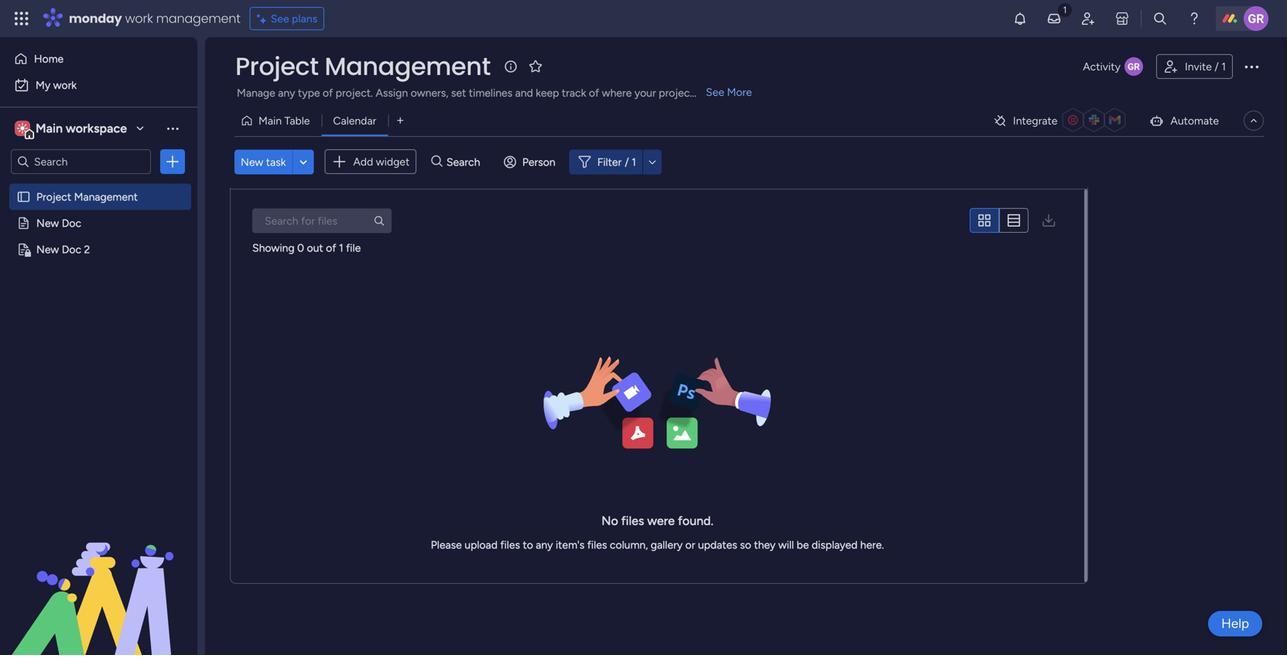 Task type: vqa. For each thing, say whether or not it's contained in the screenshot.
= associated with Start + End = Timeline will be able to:
no



Task type: describe. For each thing, give the bounding box(es) containing it.
0 horizontal spatial project
[[36, 190, 71, 204]]

add widget
[[353, 155, 410, 168]]

search everything image
[[1153, 11, 1168, 26]]

displayed
[[812, 539, 858, 552]]

notifications image
[[1013, 11, 1028, 26]]

public board image
[[16, 216, 31, 231]]

set
[[451, 86, 466, 99]]

doc for new doc
[[62, 217, 81, 230]]

invite members image
[[1081, 11, 1096, 26]]

of right track
[[589, 86, 599, 99]]

1 horizontal spatial project
[[235, 49, 319, 84]]

invite / 1
[[1185, 60, 1226, 73]]

or
[[686, 539, 696, 552]]

they
[[754, 539, 776, 552]]

project.
[[336, 86, 373, 99]]

please
[[431, 539, 462, 552]]

show board description image
[[502, 59, 520, 74]]

my work option
[[9, 73, 188, 98]]

no files were found.
[[602, 514, 714, 529]]

main workspace
[[36, 121, 127, 136]]

arrow down image
[[643, 153, 662, 171]]

new task button
[[235, 150, 292, 174]]

filter / 1
[[598, 155, 636, 169]]

search image
[[373, 215, 386, 227]]

your
[[635, 86, 656, 99]]

invite / 1 button
[[1157, 54, 1233, 79]]

see more link
[[705, 84, 754, 100]]

calendar button
[[322, 108, 388, 133]]

new for new task
[[241, 155, 263, 169]]

so
[[740, 539, 752, 552]]

were
[[647, 514, 675, 529]]

widget
[[376, 155, 410, 168]]

found.
[[678, 514, 714, 529]]

help button
[[1209, 612, 1263, 637]]

keep
[[536, 86, 559, 99]]

0
[[297, 242, 304, 255]]

showing
[[252, 242, 295, 255]]

calendar
[[333, 114, 376, 127]]

home option
[[9, 46, 188, 71]]

monday
[[69, 10, 122, 27]]

of for file
[[326, 242, 336, 255]]

automate
[[1171, 114, 1219, 127]]

main for main workspace
[[36, 121, 63, 136]]

manage
[[237, 86, 275, 99]]

home link
[[9, 46, 188, 71]]

out
[[307, 242, 323, 255]]

options image
[[1243, 57, 1261, 76]]

project
[[659, 86, 694, 99]]

2
[[84, 243, 90, 256]]

and
[[515, 86, 533, 99]]

column,
[[610, 539, 648, 552]]

Search field
[[443, 151, 489, 173]]

0 vertical spatial any
[[278, 86, 295, 99]]

collapse board header image
[[1248, 115, 1260, 127]]

see more
[[706, 86, 752, 99]]

stands.
[[697, 86, 731, 99]]

add to favorites image
[[528, 58, 543, 74]]

my work
[[36, 79, 77, 92]]

/ for filter
[[625, 155, 629, 169]]

plans
[[292, 12, 318, 25]]

integrate
[[1013, 114, 1058, 127]]

help image
[[1187, 11, 1202, 26]]

be
[[797, 539, 809, 552]]

work for my
[[53, 79, 77, 92]]

0 vertical spatial management
[[325, 49, 491, 84]]

track
[[562, 86, 586, 99]]

update feed image
[[1047, 11, 1062, 26]]

activity button
[[1077, 54, 1151, 79]]

main table
[[259, 114, 310, 127]]

type
[[298, 86, 320, 99]]

filter
[[598, 155, 622, 169]]

/ for invite
[[1215, 60, 1219, 73]]

activity
[[1083, 60, 1121, 73]]

management
[[156, 10, 241, 27]]

1 horizontal spatial project management
[[235, 49, 491, 84]]

will
[[779, 539, 794, 552]]

project management inside list box
[[36, 190, 138, 204]]

owners,
[[411, 86, 449, 99]]

new doc 2
[[36, 243, 90, 256]]

person button
[[498, 150, 565, 174]]



Task type: locate. For each thing, give the bounding box(es) containing it.
1 vertical spatial project management
[[36, 190, 138, 204]]

see for see plans
[[271, 12, 289, 25]]

main workspace button
[[11, 115, 151, 142]]

public board image
[[16, 190, 31, 204]]

2 vertical spatial new
[[36, 243, 59, 256]]

1 left arrow down icon
[[632, 155, 636, 169]]

see left more
[[706, 86, 725, 99]]

main inside workspace selection "element"
[[36, 121, 63, 136]]

0 vertical spatial 1
[[1222, 60, 1226, 73]]

files
[[621, 514, 644, 529], [500, 539, 520, 552], [587, 539, 607, 552]]

1 horizontal spatial any
[[536, 539, 553, 552]]

new for new doc
[[36, 217, 59, 230]]

any
[[278, 86, 295, 99], [536, 539, 553, 552]]

project up new doc
[[36, 190, 71, 204]]

1 horizontal spatial main
[[259, 114, 282, 127]]

0 horizontal spatial project management
[[36, 190, 138, 204]]

new doc
[[36, 217, 81, 230]]

work for monday
[[125, 10, 153, 27]]

manage any type of project. assign owners, set timelines and keep track of where your project stands.
[[237, 86, 731, 99]]

showing 0 out of 1 file
[[252, 242, 361, 255]]

doc up new doc 2
[[62, 217, 81, 230]]

files right item's
[[587, 539, 607, 552]]

doc
[[62, 217, 81, 230], [62, 243, 81, 256]]

main left table
[[259, 114, 282, 127]]

integrate button
[[987, 105, 1137, 137]]

task
[[266, 155, 286, 169]]

1 left file on the top
[[339, 242, 344, 255]]

options image
[[165, 154, 180, 170]]

doc left 2
[[62, 243, 81, 256]]

project
[[235, 49, 319, 84], [36, 190, 71, 204]]

timelines
[[469, 86, 513, 99]]

main
[[259, 114, 282, 127], [36, 121, 63, 136]]

/
[[1215, 60, 1219, 73], [625, 155, 629, 169]]

gallery layout group
[[970, 208, 1029, 233]]

management
[[325, 49, 491, 84], [74, 190, 138, 204]]

Project Management field
[[232, 49, 495, 84]]

please upload files to any item's files column, gallery or updates so they will be displayed here.
[[431, 539, 884, 552]]

add
[[353, 155, 373, 168]]

1
[[1222, 60, 1226, 73], [632, 155, 636, 169], [339, 242, 344, 255]]

item's
[[556, 539, 585, 552]]

files right no
[[621, 514, 644, 529]]

list box
[[0, 181, 197, 472]]

2 horizontal spatial files
[[621, 514, 644, 529]]

0 horizontal spatial main
[[36, 121, 63, 136]]

1 inside invite / 1 button
[[1222, 60, 1226, 73]]

1 vertical spatial doc
[[62, 243, 81, 256]]

file
[[346, 242, 361, 255]]

see plans
[[271, 12, 318, 25]]

new task
[[241, 155, 286, 169]]

1 vertical spatial /
[[625, 155, 629, 169]]

0 vertical spatial project management
[[235, 49, 491, 84]]

add view image
[[397, 115, 404, 126]]

main right workspace image
[[36, 121, 63, 136]]

here.
[[861, 539, 884, 552]]

new inside button
[[241, 155, 263, 169]]

see plans button
[[250, 7, 325, 30]]

2 vertical spatial 1
[[339, 242, 344, 255]]

1 image
[[1058, 1, 1072, 18]]

workspace image
[[15, 120, 30, 137]]

1 vertical spatial new
[[36, 217, 59, 230]]

lottie animation element
[[0, 499, 197, 656]]

workspace selection element
[[15, 119, 129, 139]]

home
[[34, 52, 64, 65]]

1 horizontal spatial /
[[1215, 60, 1219, 73]]

where
[[602, 86, 632, 99]]

management down search in workspace field
[[74, 190, 138, 204]]

new
[[241, 155, 263, 169], [36, 217, 59, 230], [36, 243, 59, 256]]

1 for invite / 1
[[1222, 60, 1226, 73]]

/ right invite
[[1215, 60, 1219, 73]]

to
[[523, 539, 533, 552]]

angle down image
[[300, 156, 307, 168]]

work
[[125, 10, 153, 27], [53, 79, 77, 92]]

list box containing project management
[[0, 181, 197, 472]]

help
[[1222, 616, 1250, 632]]

0 horizontal spatial /
[[625, 155, 629, 169]]

new right "private board" icon
[[36, 243, 59, 256]]

0 vertical spatial /
[[1215, 60, 1219, 73]]

2 doc from the top
[[62, 243, 81, 256]]

1 doc from the top
[[62, 217, 81, 230]]

assign
[[376, 86, 408, 99]]

/ inside button
[[1215, 60, 1219, 73]]

Search in workspace field
[[33, 153, 129, 171]]

project management
[[235, 49, 491, 84], [36, 190, 138, 204]]

1 horizontal spatial work
[[125, 10, 153, 27]]

invite
[[1185, 60, 1212, 73]]

updates
[[698, 539, 738, 552]]

table
[[285, 114, 310, 127]]

work right the monday
[[125, 10, 153, 27]]

workspace
[[66, 121, 127, 136]]

workspace image
[[17, 120, 28, 137]]

0 vertical spatial see
[[271, 12, 289, 25]]

/ right filter
[[625, 155, 629, 169]]

add widget button
[[325, 149, 417, 174]]

more
[[727, 86, 752, 99]]

work right my
[[53, 79, 77, 92]]

1 vertical spatial work
[[53, 79, 77, 92]]

0 horizontal spatial see
[[271, 12, 289, 25]]

0 horizontal spatial management
[[74, 190, 138, 204]]

monday work management
[[69, 10, 241, 27]]

of right out
[[326, 242, 336, 255]]

of for assign
[[323, 86, 333, 99]]

0 horizontal spatial any
[[278, 86, 295, 99]]

upload
[[465, 539, 498, 552]]

main table button
[[235, 108, 322, 133]]

1 vertical spatial see
[[706, 86, 725, 99]]

project up the manage
[[235, 49, 319, 84]]

see
[[271, 12, 289, 25], [706, 86, 725, 99]]

automate button
[[1143, 108, 1226, 133]]

None search field
[[252, 208, 392, 233]]

new for new doc 2
[[36, 243, 59, 256]]

lottie animation image
[[0, 499, 197, 656]]

1 horizontal spatial see
[[706, 86, 725, 99]]

see for see more
[[706, 86, 725, 99]]

0 vertical spatial doc
[[62, 217, 81, 230]]

new left task
[[241, 155, 263, 169]]

0 vertical spatial work
[[125, 10, 153, 27]]

see inside 'button'
[[271, 12, 289, 25]]

v2 search image
[[431, 153, 443, 171]]

of right type
[[323, 86, 333, 99]]

work inside option
[[53, 79, 77, 92]]

1 horizontal spatial files
[[587, 539, 607, 552]]

0 vertical spatial project
[[235, 49, 319, 84]]

1 for filter / 1
[[632, 155, 636, 169]]

see left "plans"
[[271, 12, 289, 25]]

person
[[523, 155, 556, 169]]

of
[[323, 86, 333, 99], [589, 86, 599, 99], [326, 242, 336, 255]]

any left type
[[278, 86, 295, 99]]

my
[[36, 79, 50, 92]]

private board image
[[16, 242, 31, 257]]

monday marketplace image
[[1115, 11, 1130, 26]]

0 horizontal spatial 1
[[339, 242, 344, 255]]

1 vertical spatial any
[[536, 539, 553, 552]]

1 vertical spatial management
[[74, 190, 138, 204]]

0 vertical spatial new
[[241, 155, 263, 169]]

workspace options image
[[165, 121, 180, 136]]

greg robinson image
[[1244, 6, 1269, 31]]

project management down search in workspace field
[[36, 190, 138, 204]]

2 horizontal spatial 1
[[1222, 60, 1226, 73]]

1 horizontal spatial 1
[[632, 155, 636, 169]]

0 horizontal spatial work
[[53, 79, 77, 92]]

1 vertical spatial 1
[[632, 155, 636, 169]]

new right public board image
[[36, 217, 59, 230]]

gallery
[[651, 539, 683, 552]]

1 horizontal spatial management
[[325, 49, 491, 84]]

option
[[0, 183, 197, 186]]

0 horizontal spatial files
[[500, 539, 520, 552]]

no
[[602, 514, 618, 529]]

my work link
[[9, 73, 188, 98]]

1 right invite
[[1222, 60, 1226, 73]]

main for main table
[[259, 114, 282, 127]]

any right to
[[536, 539, 553, 552]]

doc for new doc 2
[[62, 243, 81, 256]]

select product image
[[14, 11, 29, 26]]

management up 'assign'
[[325, 49, 491, 84]]

project management up "project."
[[235, 49, 491, 84]]

1 vertical spatial project
[[36, 190, 71, 204]]

files left to
[[500, 539, 520, 552]]



